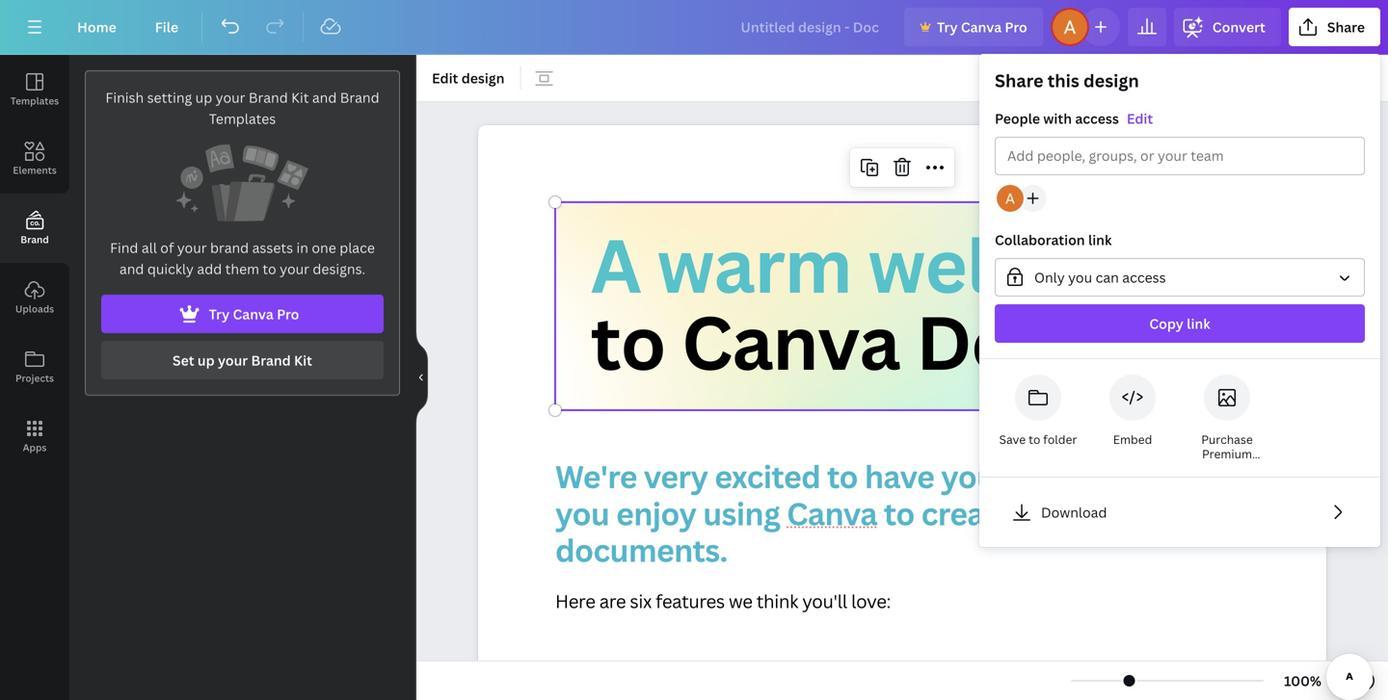 Task type: locate. For each thing, give the bounding box(es) containing it.
link for collaboration link
[[1088, 231, 1112, 249]]

1 vertical spatial try canva pro button
[[101, 295, 384, 334]]

0 horizontal spatial try canva pro
[[209, 305, 299, 323]]

share
[[1327, 18, 1365, 36], [995, 69, 1044, 93]]

apps
[[23, 442, 47, 455]]

1 vertical spatial link
[[1187, 315, 1211, 333]]

0 horizontal spatial design
[[462, 69, 505, 87]]

0 vertical spatial templates
[[10, 94, 59, 107]]

in
[[297, 239, 308, 257]]

share inside dropdown button
[[1327, 18, 1365, 36]]

1 horizontal spatial link
[[1187, 315, 1211, 333]]

access
[[1075, 109, 1119, 128], [1122, 268, 1166, 287]]

projects button
[[0, 333, 69, 402]]

share for share
[[1327, 18, 1365, 36]]

you left the enjoy
[[555, 493, 610, 535]]

link inside 'button'
[[1187, 315, 1211, 333]]

up right setting
[[195, 88, 212, 107]]

link right copy
[[1187, 315, 1211, 333]]

only
[[1034, 268, 1065, 287]]

canva
[[961, 18, 1002, 36], [682, 292, 900, 392], [233, 305, 274, 323], [787, 493, 877, 535]]

we
[[1083, 456, 1129, 498]]

try canva pro inside the main menu bar
[[937, 18, 1028, 36]]

file
[[155, 18, 179, 36]]

0 vertical spatial link
[[1088, 231, 1112, 249]]

pro
[[1005, 18, 1028, 36], [277, 305, 299, 323]]

access right can
[[1122, 268, 1166, 287]]

try canva pro for rightmost try canva pro button
[[937, 18, 1028, 36]]

share button
[[1289, 8, 1381, 46]]

download button
[[995, 494, 1365, 532]]

1 design from the left
[[462, 69, 505, 87]]

0 vertical spatial and
[[312, 88, 337, 107]]

your inside set up your brand kit button
[[218, 351, 248, 370]]

try canva pro
[[937, 18, 1028, 36], [209, 305, 299, 323]]

your
[[216, 88, 245, 107], [177, 239, 207, 257], [280, 260, 309, 278], [218, 351, 248, 370]]

link
[[1088, 231, 1112, 249], [1187, 315, 1211, 333]]

0 horizontal spatial pro
[[277, 305, 299, 323]]

copy
[[1150, 315, 1184, 333]]

0 horizontal spatial you
[[555, 493, 610, 535]]

edit
[[432, 69, 458, 87], [1127, 109, 1153, 128]]

0 horizontal spatial link
[[1088, 231, 1112, 249]]

pro up set up your brand kit button
[[277, 305, 299, 323]]

documents.
[[555, 530, 728, 572]]

up inside button
[[198, 351, 215, 370]]

side panel tab list
[[0, 55, 69, 471]]

you'll
[[802, 590, 847, 614]]

kit inside finish setting up your brand kit and brand templates
[[291, 88, 309, 107]]

your right setting
[[216, 88, 245, 107]]

elements button
[[0, 124, 69, 194]]

1 vertical spatial kit
[[294, 351, 312, 370]]

1 horizontal spatial try canva pro
[[937, 18, 1028, 36]]

set
[[173, 351, 194, 370]]

2 horizontal spatial you
[[1068, 268, 1092, 287]]

1 vertical spatial and
[[119, 260, 144, 278]]

0 vertical spatial try canva pro button
[[904, 8, 1043, 46]]

1 horizontal spatial share
[[1327, 18, 1365, 36]]

access right with
[[1075, 109, 1119, 128]]

try canva pro for the left try canva pro button
[[209, 305, 299, 323]]

assets
[[252, 239, 293, 257]]

1 horizontal spatial access
[[1122, 268, 1166, 287]]

0 vertical spatial share
[[1327, 18, 1365, 36]]

2 design from the left
[[1084, 69, 1139, 93]]

you inside 'button'
[[1068, 268, 1092, 287]]

0 horizontal spatial share
[[995, 69, 1044, 93]]

share inside group
[[995, 69, 1044, 93]]

design
[[462, 69, 505, 87], [1084, 69, 1139, 93]]

0 vertical spatial elements
[[13, 164, 57, 177]]

and inside finish setting up your brand kit and brand templates
[[312, 88, 337, 107]]

0 horizontal spatial edit
[[432, 69, 458, 87]]

1 horizontal spatial templates
[[209, 109, 276, 128]]

to canva docs 👋
[[591, 292, 1180, 392]]

edit design button
[[424, 63, 512, 94]]

you
[[1068, 268, 1092, 287], [941, 456, 995, 498], [555, 493, 610, 535]]

0 vertical spatial kit
[[291, 88, 309, 107]]

your right set
[[218, 351, 248, 370]]

0 vertical spatial up
[[195, 88, 212, 107]]

brand button
[[0, 194, 69, 263]]

uploads button
[[0, 263, 69, 333]]

1 horizontal spatial pro
[[1005, 18, 1028, 36]]

try canva pro button
[[904, 8, 1043, 46], [101, 295, 384, 334]]

of
[[160, 239, 174, 257]]

0 vertical spatial pro
[[1005, 18, 1028, 36]]

elements down 'purchase'
[[1201, 461, 1253, 477]]

embed
[[1113, 432, 1152, 448]]

link up only you can access
[[1088, 231, 1112, 249]]

to
[[263, 260, 276, 278], [591, 292, 665, 392], [1029, 432, 1041, 448], [827, 456, 858, 498], [884, 493, 915, 535]]

and inside "find all of your brand assets in one place and quickly add them to your designs."
[[119, 260, 144, 278]]

None text field
[[478, 125, 1327, 701]]

1 vertical spatial up
[[198, 351, 215, 370]]

link for copy link
[[1187, 315, 1211, 333]]

brand
[[249, 88, 288, 107], [340, 88, 379, 107], [21, 233, 49, 246], [251, 351, 291, 370]]

up
[[195, 88, 212, 107], [198, 351, 215, 370]]

all
[[142, 239, 157, 257]]

pro inside the main menu bar
[[1005, 18, 1028, 36]]

1 vertical spatial access
[[1122, 268, 1166, 287]]

finish
[[105, 88, 144, 107]]

add
[[197, 260, 222, 278]]

love:
[[851, 590, 891, 614]]

elements up brand button
[[13, 164, 57, 177]]

up right set
[[198, 351, 215, 370]]

only you can access
[[1034, 268, 1166, 287]]

convert
[[1213, 18, 1266, 36]]

kit
[[291, 88, 309, 107], [294, 351, 312, 370]]

pro up share this design
[[1005, 18, 1028, 36]]

purchase
[[1202, 432, 1253, 448]]

to inside "find all of your brand assets in one place and quickly add them to your designs."
[[263, 260, 276, 278]]

elements
[[13, 164, 57, 177], [1201, 461, 1253, 477]]

home link
[[62, 8, 132, 46]]

you left can
[[1068, 268, 1092, 287]]

up inside finish setting up your brand kit and brand templates
[[195, 88, 212, 107]]

folder
[[1043, 432, 1077, 448]]

one
[[312, 239, 336, 257]]

0 horizontal spatial access
[[1075, 109, 1119, 128]]

1 vertical spatial share
[[995, 69, 1044, 93]]

0 vertical spatial try
[[937, 18, 958, 36]]

1 horizontal spatial design
[[1084, 69, 1139, 93]]

try inside the main menu bar
[[937, 18, 958, 36]]

design inside button
[[462, 69, 505, 87]]

0 horizontal spatial templates
[[10, 94, 59, 107]]

apps button
[[0, 402, 69, 471]]

1 vertical spatial try canva pro
[[209, 305, 299, 323]]

0 vertical spatial edit
[[432, 69, 458, 87]]

0 horizontal spatial try
[[209, 305, 230, 323]]

1 horizontal spatial try canva pro button
[[904, 8, 1043, 46]]

place
[[340, 239, 375, 257]]

share this design group
[[980, 69, 1381, 360]]

0 horizontal spatial try canva pro button
[[101, 295, 384, 334]]

1 vertical spatial elements
[[1201, 461, 1253, 477]]

1 horizontal spatial and
[[312, 88, 337, 107]]

0 horizontal spatial elements
[[13, 164, 57, 177]]

try
[[937, 18, 958, 36], [209, 305, 230, 323]]

you right have at bottom
[[941, 456, 995, 498]]

1 vertical spatial edit
[[1127, 109, 1153, 128]]

find
[[110, 239, 138, 257]]

templates
[[10, 94, 59, 107], [209, 109, 276, 128]]

1 horizontal spatial edit
[[1127, 109, 1153, 128]]

1 vertical spatial try
[[209, 305, 230, 323]]

Add people, groups, or your team text field
[[1007, 138, 1353, 174]]

welcome
[[868, 215, 1182, 315]]

1 horizontal spatial try
[[937, 18, 958, 36]]

0 horizontal spatial and
[[119, 260, 144, 278]]

set up your brand kit
[[173, 351, 312, 370]]

can
[[1096, 268, 1119, 287]]

and
[[312, 88, 337, 107], [119, 260, 144, 278]]

think
[[757, 590, 798, 614]]

1 vertical spatial templates
[[209, 109, 276, 128]]

0 vertical spatial try canva pro
[[937, 18, 1028, 36]]

templates button
[[0, 55, 69, 124]]



Task type: vqa. For each thing, say whether or not it's contained in the screenshot.
bottommost Try
yes



Task type: describe. For each thing, give the bounding box(es) containing it.
this
[[1048, 69, 1080, 93]]

here!
[[1002, 456, 1077, 498]]

1 vertical spatial pro
[[277, 305, 299, 323]]

edit inside share this design group
[[1127, 109, 1153, 128]]

we're
[[555, 456, 637, 498]]

your inside finish setting up your brand kit and brand templates
[[216, 88, 245, 107]]

collaboration
[[995, 231, 1085, 249]]

people
[[995, 109, 1040, 128]]

main menu bar
[[0, 0, 1388, 55]]

download
[[1041, 504, 1107, 522]]

beautiful
[[1020, 493, 1152, 535]]

a warm welcome
[[591, 215, 1182, 315]]

design inside group
[[1084, 69, 1139, 93]]

Only you can access button
[[995, 258, 1365, 297]]

1 horizontal spatial you
[[941, 456, 995, 498]]

them
[[225, 260, 259, 278]]

hope
[[1135, 456, 1209, 498]]

home
[[77, 18, 116, 36]]

share for share this design
[[995, 69, 1044, 93]]

templates inside the 'templates' "button"
[[10, 94, 59, 107]]

warm
[[657, 215, 852, 315]]

collaboration link
[[995, 231, 1112, 249]]

100% button
[[1272, 666, 1334, 697]]

1 horizontal spatial elements
[[1201, 461, 1253, 477]]

find all of your brand assets in one place and quickly add them to your designs.
[[110, 239, 375, 278]]

your right of
[[177, 239, 207, 257]]

copy link
[[1150, 315, 1211, 333]]

👋
[[1107, 292, 1180, 392]]

hide image
[[416, 332, 428, 424]]

quickly
[[147, 260, 194, 278]]

here are six features we think you'll love:
[[555, 590, 891, 614]]

brand
[[210, 239, 249, 257]]

canva inside the main menu bar
[[961, 18, 1002, 36]]

brand inside brand button
[[21, 233, 49, 246]]

six
[[630, 590, 652, 614]]

designs.
[[313, 260, 365, 278]]

access inside 'button'
[[1122, 268, 1166, 287]]

brand inside set up your brand kit button
[[251, 351, 291, 370]]

with
[[1044, 109, 1072, 128]]

none text field containing a warm welcome
[[478, 125, 1327, 701]]

edit inside button
[[432, 69, 458, 87]]

projects
[[15, 372, 54, 385]]

share this design
[[995, 69, 1139, 93]]

very
[[644, 456, 708, 498]]

kit inside button
[[294, 351, 312, 370]]

elements inside "button"
[[13, 164, 57, 177]]

set up your brand kit button
[[101, 341, 384, 380]]

0 vertical spatial access
[[1075, 109, 1119, 128]]

templates inside finish setting up your brand kit and brand templates
[[209, 109, 276, 128]]

Design title text field
[[725, 8, 897, 46]]

enjoy
[[616, 493, 696, 535]]

premium
[[1202, 446, 1252, 462]]

your down in
[[280, 260, 309, 278]]

save
[[999, 432, 1026, 448]]

using
[[703, 493, 780, 535]]

convert button
[[1174, 8, 1281, 46]]

here
[[555, 590, 595, 614]]

we
[[729, 590, 753, 614]]

setting
[[147, 88, 192, 107]]

copy link button
[[995, 305, 1365, 343]]

features
[[656, 590, 725, 614]]

docs
[[916, 292, 1091, 392]]

we're very excited to have you here! we hope you enjoy using canva to create beautiful documents.
[[555, 456, 1216, 572]]

are
[[599, 590, 626, 614]]

excited
[[715, 456, 821, 498]]

file button
[[140, 8, 194, 46]]

purchase premium elements
[[1201, 432, 1253, 477]]

save to folder
[[999, 432, 1077, 448]]

have
[[865, 456, 934, 498]]

a
[[591, 215, 641, 315]]

people with access edit
[[995, 109, 1153, 128]]

100%
[[1284, 672, 1322, 691]]

edit button
[[1127, 108, 1153, 129]]

uploads
[[15, 303, 54, 316]]

canva inside we're very excited to have you here! we hope you enjoy using canva to create beautiful documents.
[[787, 493, 877, 535]]

finish setting up your brand kit and brand templates
[[105, 88, 379, 128]]

create
[[921, 493, 1014, 535]]

edit design
[[432, 69, 505, 87]]



